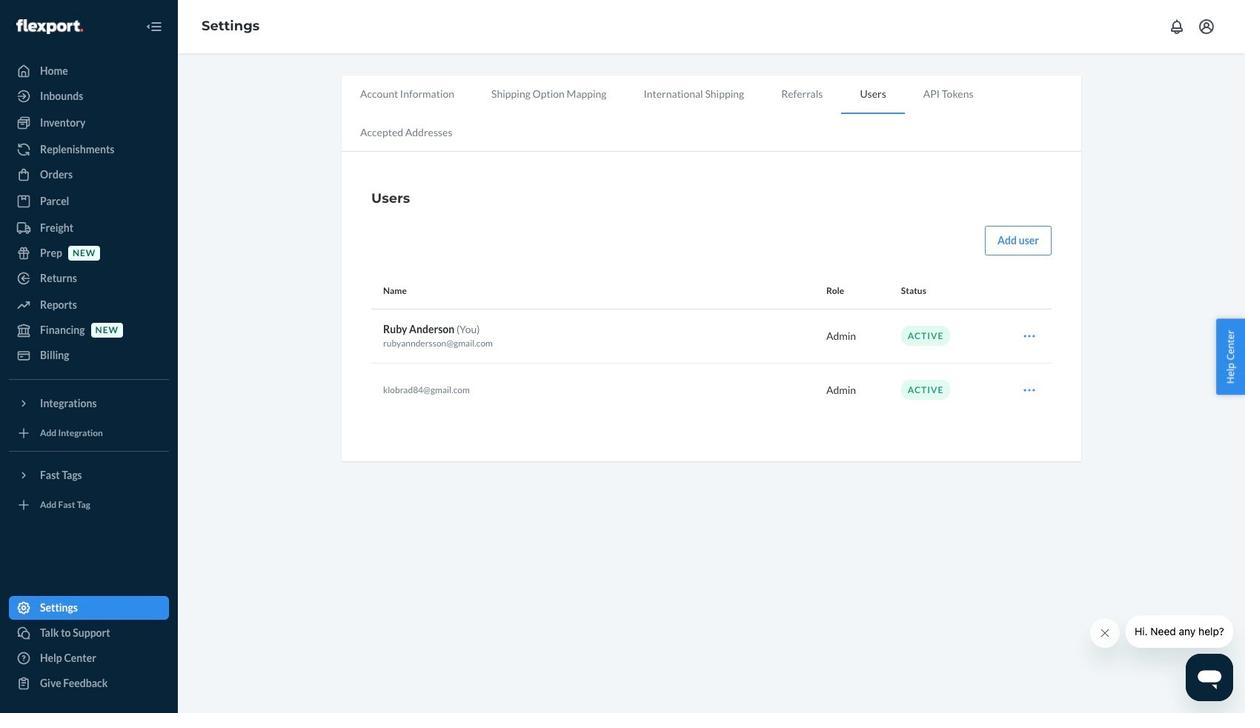 Task type: vqa. For each thing, say whether or not it's contained in the screenshot.
Inbounds link
no



Task type: locate. For each thing, give the bounding box(es) containing it.
close navigation image
[[145, 18, 163, 36]]

tab list
[[342, 76, 1081, 152]]

flexport logo image
[[16, 19, 83, 34]]

tab
[[342, 76, 473, 113], [473, 76, 625, 113], [625, 76, 763, 113], [763, 76, 842, 113], [842, 76, 905, 114], [905, 76, 992, 113], [342, 114, 471, 151]]

open notifications image
[[1168, 18, 1186, 36]]

open account menu image
[[1198, 18, 1216, 36]]



